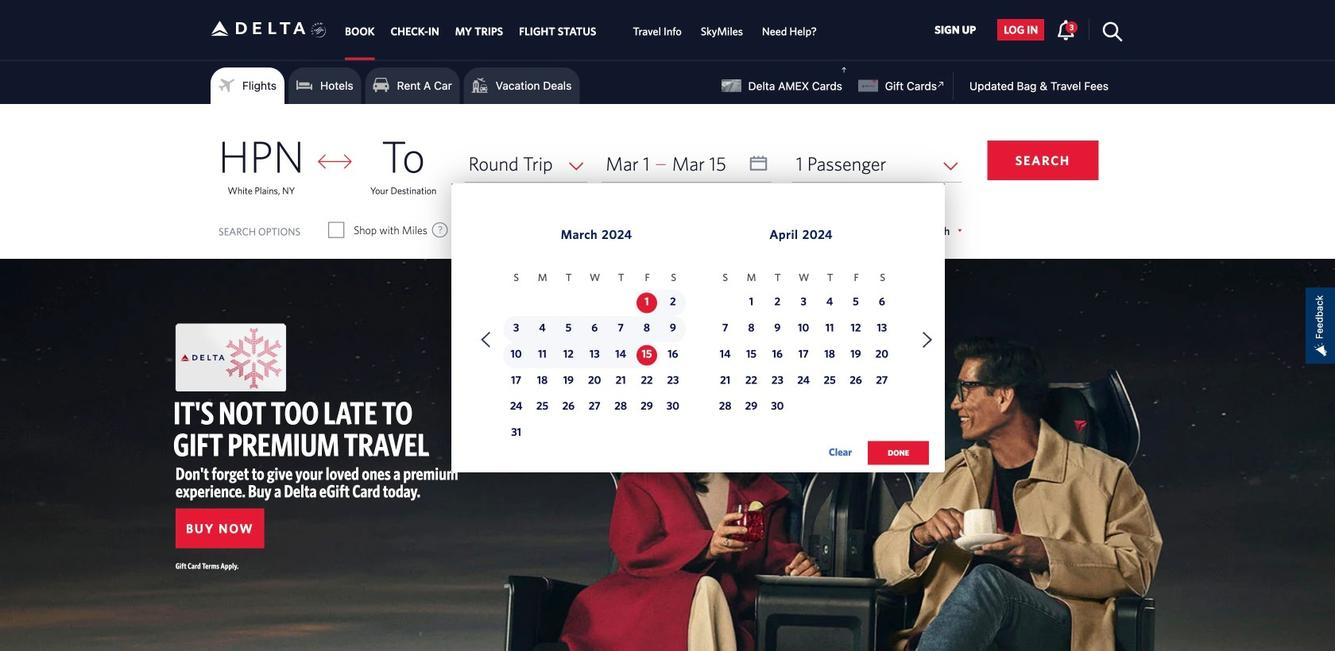 Task type: locate. For each thing, give the bounding box(es) containing it.
None checkbox
[[329, 223, 344, 238], [613, 223, 628, 238], [329, 223, 344, 238], [613, 223, 628, 238]]

None text field
[[602, 145, 772, 182]]

skyteam image
[[311, 5, 326, 55]]

None field
[[465, 145, 588, 182], [792, 145, 962, 182], [465, 145, 588, 182], [792, 145, 962, 182]]

tab list
[[337, 0, 827, 60]]

tab panel
[[0, 104, 1336, 482]]



Task type: describe. For each thing, give the bounding box(es) containing it.
this link opens another site in a new window that may not follow the same accessibility policies as delta air lines. image
[[934, 77, 949, 92]]

delta air lines image
[[211, 4, 306, 53]]

calendar expanded, use arrow keys to select date application
[[452, 184, 945, 482]]



Task type: vqa. For each thing, say whether or not it's contained in the screenshot.
Calendar expanded, use arrow keys to select date application
yes



